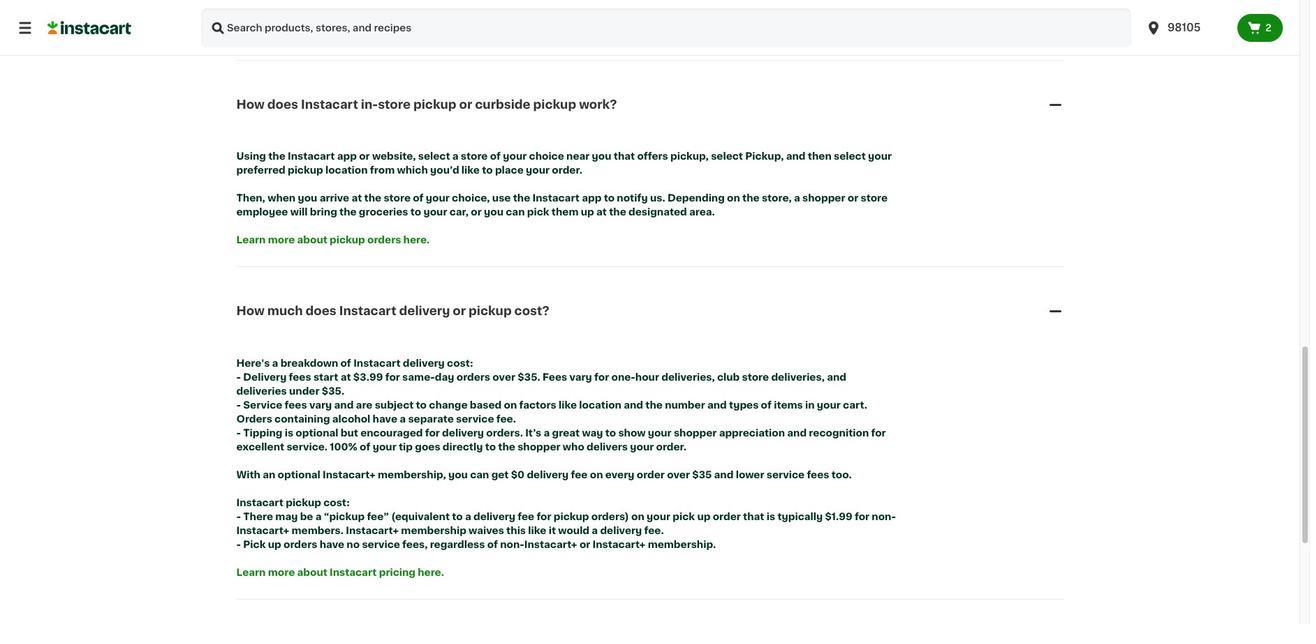 Task type: locate. For each thing, give the bounding box(es) containing it.
to
[[587, 1, 598, 10], [482, 166, 493, 175], [604, 194, 615, 203], [410, 208, 421, 217], [416, 401, 427, 410], [605, 429, 616, 438], [485, 442, 496, 452], [452, 512, 463, 522]]

that left offers
[[614, 152, 635, 161]]

optional down service.
[[278, 470, 320, 480]]

fees up containing
[[285, 401, 307, 410]]

a right store,
[[794, 194, 800, 203]]

order down lower
[[713, 512, 741, 522]]

here. down codes,
[[477, 28, 504, 38]]

0 vertical spatial that
[[614, 152, 635, 161]]

have inside here's a breakdown of instacart delivery cost: - delivery fees start at $3.99 for same-day orders over $35. fees vary for one-hour deliveries, club store deliveries, and deliveries under $35. - service fees vary and are subject to change based on factors like location and the number and types of items in your cart. orders containing alcohol have a separate service fee. - tipping is optional but encouraged for delivery orders. it's a great way to show your shopper appreciation and recognition for excellent service. 100% of your tip goes directly to the shopper who delivers your order.
[[373, 415, 397, 424]]

orders.
[[486, 429, 523, 438]]

0 horizontal spatial app
[[337, 152, 357, 161]]

of right breakdown
[[340, 359, 351, 368]]

pickup left cost?
[[469, 306, 512, 317]]

learn down employee at the top of the page
[[236, 235, 266, 245]]

0 vertical spatial location
[[325, 166, 368, 175]]

up up membership.
[[697, 512, 710, 522]]

here.
[[477, 28, 504, 38], [403, 235, 430, 245], [418, 568, 444, 578]]

fees up under
[[289, 373, 311, 382]]

gate
[[451, 1, 474, 10]]

is left typically
[[767, 512, 775, 522]]

2 select from the left
[[711, 152, 743, 161]]

app up arrive at the left top of page
[[337, 152, 357, 161]]

1 vertical spatial vary
[[309, 401, 332, 410]]

deliveries,
[[661, 373, 715, 382], [771, 373, 825, 382]]

non-
[[872, 512, 896, 522], [500, 540, 524, 550]]

1 horizontal spatial over
[[667, 470, 690, 480]]

0 horizontal spatial have
[[320, 540, 344, 550]]

3 more from the top
[[268, 568, 295, 578]]

then,
[[236, 194, 265, 203]]

you'd
[[430, 166, 459, 175]]

can left get
[[470, 470, 489, 480]]

and up show
[[624, 401, 643, 410]]

fee inside instacart pickup cost: - there may be a "pickup fee" (equivalent to a delivery fee for pickup orders) on your pick up order that is typically $1.99 for non- instacart+ members. instacart+ membership waives this like it would a delivery fee. - pick up orders have no service fees, regardless of non-instacart+ or instacart+ membership.
[[518, 512, 534, 522]]

change
[[429, 401, 468, 410]]

- left "pick" at the left bottom of the page
[[236, 540, 241, 550]]

your up car,
[[426, 194, 450, 203]]

here. for learn more about instacart pricing here.
[[418, 568, 444, 578]]

0 horizontal spatial service
[[362, 540, 400, 550]]

typically
[[777, 512, 823, 522]]

0 vertical spatial have
[[373, 415, 397, 424]]

1 about from the top
[[297, 28, 327, 38]]

fee. up orders.
[[496, 415, 516, 424]]

2 vertical spatial learn
[[236, 568, 266, 578]]

more down leaving
[[268, 28, 295, 38]]

1 horizontal spatial can
[[506, 208, 525, 217]]

1 horizontal spatial does
[[306, 306, 336, 317]]

0 horizontal spatial does
[[267, 99, 298, 110]]

goes
[[415, 442, 440, 452]]

2 horizontal spatial orders
[[456, 373, 490, 382]]

service right lower
[[767, 470, 805, 480]]

find
[[600, 1, 621, 10]]

more for learn more about instacart same-day delivery here.
[[268, 28, 295, 38]]

fee. inside instacart pickup cost: - there may be a "pickup fee" (equivalent to a delivery fee for pickup orders) on your pick up order that is typically $1.99 for non- instacart+ members. instacart+ membership waives this like it would a delivery fee. - pick up orders have no service fees, regardless of non-instacart+ or instacart+ membership.
[[644, 526, 664, 536]]

of inside instacart pickup cost: - there may be a "pickup fee" (equivalent to a delivery fee for pickup orders) on your pick up order that is typically $1.99 for non- instacart+ members. instacart+ membership waives this like it would a delivery fee. - pick up orders have no service fees, regardless of non-instacart+ or instacart+ membership.
[[487, 540, 498, 550]]

shopper
[[802, 194, 845, 203], [674, 429, 717, 438], [518, 442, 560, 452]]

0 horizontal spatial like
[[461, 166, 480, 175]]

select right then on the top right of the page
[[834, 152, 866, 161]]

on right depending
[[727, 194, 740, 203]]

orders up based
[[456, 373, 490, 382]]

store inside how does instacart in-store pickup or curbside pickup work? dropdown button
[[378, 99, 411, 110]]

1 horizontal spatial shopper
[[674, 429, 717, 438]]

learn more about instacart same-day delivery here.
[[236, 28, 504, 38]]

0 vertical spatial orders
[[367, 235, 401, 245]]

2 horizontal spatial like
[[559, 401, 577, 410]]

and down items
[[787, 429, 807, 438]]

a up you'd
[[452, 152, 459, 161]]

you inside "using the instacart app or website, select a store of your choice near you that offers pickup, select pickup, and then select your preferred pickup location from which you'd like to place your order."
[[592, 152, 611, 161]]

shopper inside 'then, when you arrive at the store of your choice, use the instacart app to notify us. depending on the store, a shopper or store employee will bring the groceries to your car, or you can pick them up at the designated area.'
[[802, 194, 845, 203]]

of inside 'then, when you arrive at the store of your choice, use the instacart app to notify us. depending on the store, a shopper or store employee will bring the groceries to your car, or you can pick them up at the designated area.'
[[413, 194, 424, 203]]

6 - from the top
[[236, 540, 241, 550]]

1 horizontal spatial vary
[[569, 373, 592, 382]]

pickup inside how much does instacart delivery or pickup cost? dropdown button
[[469, 306, 512, 317]]

of down which
[[413, 194, 424, 203]]

app inside 'then, when you arrive at the store of your choice, use the instacart app to notify us. depending on the store, a shopper or store employee will bring the groceries to your car, or you can pick them up at the designated area.'
[[582, 194, 602, 203]]

number
[[665, 401, 705, 410]]

more for learn more about instacart pricing here.
[[268, 568, 295, 578]]

to up membership at the left bottom
[[452, 512, 463, 522]]

(equivalent
[[391, 512, 450, 522]]

excellent
[[236, 442, 284, 452]]

the
[[268, 152, 285, 161], [364, 194, 381, 203], [513, 194, 530, 203], [742, 194, 760, 203], [339, 208, 357, 217], [609, 208, 626, 217], [645, 401, 663, 410], [498, 442, 515, 452]]

2 button
[[1237, 14, 1283, 42]]

vary down under
[[309, 401, 332, 410]]

like up great
[[559, 401, 577, 410]]

store inside "using the instacart app or website, select a store of your choice near you that offers pickup, select pickup, and then select your preferred pickup location from which you'd like to place your order."
[[461, 152, 488, 161]]

a
[[452, 152, 459, 161], [794, 194, 800, 203], [272, 359, 278, 368], [400, 415, 406, 424], [544, 429, 550, 438], [315, 512, 322, 522], [465, 512, 471, 522], [592, 526, 598, 536]]

0 horizontal spatial vary
[[309, 401, 332, 410]]

how inside how much does instacart delivery or pickup cost? dropdown button
[[236, 306, 265, 317]]

2 about from the top
[[297, 235, 327, 245]]

be
[[300, 512, 313, 522]]

2 more from the top
[[268, 235, 295, 245]]

0 horizontal spatial over
[[493, 373, 515, 382]]

app inside "using the instacart app or website, select a store of your choice near you that offers pickup, select pickup, and then select your preferred pickup location from which you'd like to place your order."
[[337, 152, 357, 161]]

members.
[[292, 526, 344, 536]]

way
[[582, 429, 603, 438]]

1 vertical spatial how
[[236, 306, 265, 317]]

pick
[[243, 540, 266, 550]]

is
[[285, 429, 293, 438], [767, 512, 775, 522]]

or inside dropdown button
[[453, 306, 466, 317]]

0 horizontal spatial cost:
[[323, 498, 350, 508]]

website,
[[372, 152, 416, 161]]

how much does instacart delivery or pickup cost?
[[236, 306, 549, 317]]

here's
[[236, 359, 270, 368]]

that inside "using the instacart app or website, select a store of your choice near you that offers pickup, select pickup, and then select your preferred pickup location from which you'd like to place your order."
[[614, 152, 635, 161]]

and right the $35
[[714, 470, 734, 480]]

1 vertical spatial here.
[[403, 235, 430, 245]]

0 vertical spatial order.
[[552, 166, 582, 175]]

$35
[[692, 470, 712, 480]]

1 vertical spatial service
[[767, 470, 805, 480]]

2 vertical spatial about
[[297, 568, 327, 578]]

1 vertical spatial fee
[[518, 512, 534, 522]]

order inside instacart pickup cost: - there may be a "pickup fee" (equivalent to a delivery fee for pickup orders) on your pick up order that is typically $1.99 for non- instacart+ members. instacart+ membership waives this like it would a delivery fee. - pick up orders have no service fees, regardless of non-instacart+ or instacart+ membership.
[[713, 512, 741, 522]]

0 vertical spatial day
[[412, 28, 431, 38]]

you
[[592, 152, 611, 161], [298, 194, 317, 203], [484, 208, 503, 217], [448, 470, 468, 480]]

app left notify
[[582, 194, 602, 203]]

to inside "using the instacart app or website, select a store of your choice near you that offers pickup, select pickup, and then select your preferred pickup location from which you'd like to place your order."
[[482, 166, 493, 175]]

1 horizontal spatial app
[[582, 194, 602, 203]]

1 vertical spatial order
[[713, 512, 741, 522]]

about down helpful
[[297, 28, 327, 38]]

a down 'orders)'
[[592, 526, 598, 536]]

1 vertical spatial that
[[743, 512, 764, 522]]

who
[[563, 442, 584, 452]]

arrive
[[320, 194, 349, 203]]

pricing
[[379, 568, 415, 578]]

0 vertical spatial optional
[[296, 429, 338, 438]]

0 vertical spatial fees
[[289, 373, 311, 382]]

1 vertical spatial about
[[297, 235, 327, 245]]

same-
[[379, 28, 412, 38], [402, 373, 435, 382]]

"pickup
[[324, 512, 365, 522]]

is down containing
[[285, 429, 293, 438]]

order. down near
[[552, 166, 582, 175]]

0 horizontal spatial deliveries,
[[661, 373, 715, 382]]

select right pickup,
[[711, 152, 743, 161]]

cost: inside here's a breakdown of instacart delivery cost: - delivery fees start at $3.99 for same-day orders over $35. fees vary for one-hour deliveries, club store deliveries, and deliveries under $35. - service fees vary and are subject to change based on factors like location and the number and types of items in your cart. orders containing alcohol have a separate service fee. - tipping is optional but encouraged for delivery orders. it's a great way to show your shopper appreciation and recognition for excellent service. 100% of your tip goes directly to the shopper who delivers your order.
[[447, 359, 473, 368]]

1 horizontal spatial pick
[[673, 512, 695, 522]]

1 horizontal spatial like
[[528, 526, 546, 536]]

fee up this
[[518, 512, 534, 522]]

learn for learn more about instacart same-day delivery here.
[[236, 28, 266, 38]]

instacart+
[[323, 470, 376, 480], [236, 526, 289, 536], [346, 526, 399, 536], [524, 540, 577, 550], [593, 540, 646, 550]]

1 vertical spatial cost:
[[323, 498, 350, 508]]

choice
[[529, 152, 564, 161]]

using the instacart app or website, select a store of your choice near you that offers pickup, select pickup, and then select your preferred pickup location from which you'd like to place your order.
[[236, 152, 894, 175]]

1 horizontal spatial fee
[[571, 470, 588, 480]]

to inside instacart pickup cost: - there may be a "pickup fee" (equivalent to a delivery fee for pickup orders) on your pick up order that is typically $1.99 for non- instacart+ members. instacart+ membership waives this like it would a delivery fee. - pick up orders have no service fees, regardless of non-instacart+ or instacart+ membership.
[[452, 512, 463, 522]]

1 vertical spatial at
[[596, 208, 607, 217]]

the left store,
[[742, 194, 760, 203]]

non- down this
[[500, 540, 524, 550]]

- left there
[[236, 512, 241, 522]]

it's
[[525, 429, 541, 438]]

shopper down number
[[674, 429, 717, 438]]

1 horizontal spatial $35.
[[518, 373, 540, 382]]

does inside dropdown button
[[267, 99, 298, 110]]

pick
[[527, 208, 549, 217], [673, 512, 695, 522]]

one-
[[611, 373, 635, 382]]

0 vertical spatial up
[[581, 208, 594, 217]]

lower
[[736, 470, 764, 480]]

for right recognition
[[871, 429, 886, 438]]

pickup up be in the bottom left of the page
[[286, 498, 321, 508]]

98105
[[1168, 22, 1201, 33]]

0 vertical spatial shopper
[[802, 194, 845, 203]]

0 horizontal spatial fee
[[518, 512, 534, 522]]

your right show
[[648, 429, 672, 438]]

pick inside instacart pickup cost: - there may be a "pickup fee" (equivalent to a delivery fee for pickup orders) on your pick up order that is typically $1.99 for non- instacart+ members. instacart+ membership waives this like it would a delivery fee. - pick up orders have no service fees, regardless of non-instacart+ or instacart+ membership.
[[673, 512, 695, 522]]

1 more from the top
[[268, 28, 295, 38]]

on right 'orders)'
[[631, 512, 644, 522]]

2 learn from the top
[[236, 235, 266, 245]]

fee. inside here's a breakdown of instacart delivery cost: - delivery fees start at $3.99 for same-day orders over $35. fees vary for one-hour deliveries, club store deliveries, and deliveries under $35. - service fees vary and are subject to change based on factors like location and the number and types of items in your cart. orders containing alcohol have a separate service fee. - tipping is optional but encouraged for delivery orders. it's a great way to show your shopper appreciation and recognition for excellent service. 100% of your tip goes directly to the shopper who delivers your order.
[[496, 415, 516, 424]]

your up membership.
[[647, 512, 670, 522]]

pickup inside "using the instacart app or website, select a store of your choice near you that offers pickup, select pickup, and then select your preferred pickup location from which you'd like to place your order."
[[288, 166, 323, 175]]

over
[[493, 373, 515, 382], [667, 470, 690, 480]]

1 how from the top
[[236, 99, 265, 110]]

does right "much"
[[306, 306, 336, 317]]

up right "pick" at the left bottom of the page
[[268, 540, 281, 550]]

0 vertical spatial fee
[[571, 470, 588, 480]]

2 vertical spatial up
[[268, 540, 281, 550]]

None search field
[[201, 8, 1131, 47]]

notify
[[617, 194, 648, 203]]

directly
[[443, 442, 483, 452]]

learn down leaving
[[236, 28, 266, 38]]

0 vertical spatial app
[[337, 152, 357, 161]]

would
[[558, 526, 589, 536]]

your right find
[[623, 1, 647, 10]]

of inside "using the instacart app or website, select a store of your choice near you that offers pickup, select pickup, and then select your preferred pickup location from which you'd like to place your order."
[[490, 152, 501, 161]]

learn more about pickup orders here.
[[236, 235, 430, 245]]

order
[[637, 470, 665, 480], [713, 512, 741, 522]]

0 vertical spatial can
[[506, 208, 525, 217]]

the up preferred
[[268, 152, 285, 161]]

start
[[313, 373, 338, 382]]

a up waives
[[465, 512, 471, 522]]

on inside here's a breakdown of instacart delivery cost: - delivery fees start at $3.99 for same-day orders over $35. fees vary for one-hour deliveries, club store deliveries, and deliveries under $35. - service fees vary and are subject to change based on factors like location and the number and types of items in your cart. orders containing alcohol have a separate service fee. - tipping is optional but encouraged for delivery orders. it's a great way to show your shopper appreciation and recognition for excellent service. 100% of your tip goes directly to the shopper who delivers your order.
[[504, 401, 517, 410]]

1 vertical spatial have
[[320, 540, 344, 550]]

over inside here's a breakdown of instacart delivery cost: - delivery fees start at $3.99 for same-day orders over $35. fees vary for one-hour deliveries, club store deliveries, and deliveries under $35. - service fees vary and are subject to change based on factors like location and the number and types of items in your cart. orders containing alcohol have a separate service fee. - tipping is optional but encouraged for delivery orders. it's a great way to show your shopper appreciation and recognition for excellent service. 100% of your tip goes directly to the shopper who delivers your order.
[[493, 373, 515, 382]]

your inside instacart pickup cost: - there may be a "pickup fee" (equivalent to a delivery fee for pickup orders) on your pick up order that is typically $1.99 for non- instacart+ members. instacart+ membership waives this like it would a delivery fee. - pick up orders have no service fees, regardless of non-instacart+ or instacart+ membership.
[[647, 512, 670, 522]]

that down lower
[[743, 512, 764, 522]]

0 horizontal spatial order
[[637, 470, 665, 480]]

0 horizontal spatial $35.
[[322, 387, 344, 396]]

0 vertical spatial like
[[461, 166, 480, 175]]

3 about from the top
[[297, 568, 327, 578]]

fees left too.
[[807, 470, 829, 480]]

fee
[[571, 470, 588, 480], [518, 512, 534, 522]]

$35. down the start
[[322, 387, 344, 396]]

1 vertical spatial like
[[559, 401, 577, 410]]

0 vertical spatial over
[[493, 373, 515, 382]]

the up groceries
[[364, 194, 381, 203]]

non- right "$1.99"
[[872, 512, 896, 522]]

2 vertical spatial orders
[[284, 540, 317, 550]]

them
[[552, 208, 579, 217]]

0 horizontal spatial pick
[[527, 208, 549, 217]]

how left "much"
[[236, 306, 265, 317]]

0 horizontal spatial day
[[412, 28, 431, 38]]

at right arrive at the left top of page
[[352, 194, 362, 203]]

1 - from the top
[[236, 1, 241, 10]]

0 vertical spatial cost:
[[447, 359, 473, 368]]

every
[[605, 470, 634, 480]]

0 horizontal spatial that
[[614, 152, 635, 161]]

1 horizontal spatial at
[[352, 194, 362, 203]]

instacart inside instacart pickup cost: - there may be a "pickup fee" (equivalent to a delivery fee for pickup orders) on your pick up order that is typically $1.99 for non- instacart+ members. instacart+ membership waives this like it would a delivery fee. - pick up orders have no service fees, regardless of non-instacart+ or instacart+ membership.
[[236, 498, 283, 508]]

fee. up membership.
[[644, 526, 664, 536]]

a inside "using the instacart app or website, select a store of your choice near you that offers pickup, select pickup, and then select your preferred pickup location from which you'd like to place your order."
[[452, 152, 459, 161]]

1 horizontal spatial deliveries,
[[771, 373, 825, 382]]

a up delivery
[[272, 359, 278, 368]]

1 horizontal spatial have
[[373, 415, 397, 424]]

1 vertical spatial orders
[[456, 373, 490, 382]]

to up delivers
[[605, 429, 616, 438]]

orders down groceries
[[367, 235, 401, 245]]

$0
[[511, 470, 525, 480]]

to left notify
[[604, 194, 615, 203]]

of
[[490, 152, 501, 161], [413, 194, 424, 203], [340, 359, 351, 368], [761, 401, 772, 410], [360, 442, 370, 452], [487, 540, 498, 550]]

0 horizontal spatial location
[[325, 166, 368, 175]]

2 vertical spatial at
[[341, 373, 351, 382]]

and
[[786, 152, 806, 161], [827, 373, 846, 382], [334, 401, 354, 410], [624, 401, 643, 410], [707, 401, 727, 410], [787, 429, 807, 438], [714, 470, 734, 480]]

about
[[297, 28, 327, 38], [297, 235, 327, 245], [297, 568, 327, 578]]

select
[[418, 152, 450, 161], [711, 152, 743, 161], [834, 152, 866, 161]]

up right the 'them'
[[581, 208, 594, 217]]

how for how does instacart in-store pickup or curbside pickup work?
[[236, 99, 265, 110]]

0 vertical spatial fee.
[[496, 415, 516, 424]]

how inside how does instacart in-store pickup or curbside pickup work? dropdown button
[[236, 99, 265, 110]]

more down members.
[[268, 568, 295, 578]]

1 horizontal spatial cost:
[[447, 359, 473, 368]]

- down here's at the bottom
[[236, 373, 241, 382]]

0 vertical spatial is
[[285, 429, 293, 438]]

membership,
[[378, 470, 446, 480]]

1 vertical spatial pick
[[673, 512, 695, 522]]

1 vertical spatial fee.
[[644, 526, 664, 536]]

store inside here's a breakdown of instacart delivery cost: - delivery fees start at $3.99 for same-day orders over $35. fees vary for one-hour deliveries, club store deliveries, and deliveries under $35. - service fees vary and are subject to change based on factors like location and the number and types of items in your cart. orders containing alcohol have a separate service fee. - tipping is optional but encouraged for delivery orders. it's a great way to show your shopper appreciation and recognition for excellent service. 100% of your tip goes directly to the shopper who delivers your order.
[[742, 373, 769, 382]]

orders inside here's a breakdown of instacart delivery cost: - delivery fees start at $3.99 for same-day orders over $35. fees vary for one-hour deliveries, club store deliveries, and deliveries under $35. - service fees vary and are subject to change based on factors like location and the number and types of items in your cart. orders containing alcohol have a separate service fee. - tipping is optional but encouraged for delivery orders. it's a great way to show your shopper appreciation and recognition for excellent service. 100% of your tip goes directly to the shopper who delivers your order.
[[456, 373, 490, 382]]

1 learn from the top
[[236, 28, 266, 38]]

1 horizontal spatial location
[[579, 401, 621, 410]]

1 horizontal spatial that
[[743, 512, 764, 522]]

cost: up change
[[447, 359, 473, 368]]

- down orders
[[236, 429, 241, 438]]

1 horizontal spatial order
[[713, 512, 741, 522]]

bring
[[310, 208, 337, 217]]

at inside here's a breakdown of instacart delivery cost: - delivery fees start at $3.99 for same-day orders over $35. fees vary for one-hour deliveries, club store deliveries, and deliveries under $35. - service fees vary and are subject to change based on factors like location and the number and types of items in your cart. orders containing alcohol have a separate service fee. - tipping is optional but encouraged for delivery orders. it's a great way to show your shopper appreciation and recognition for excellent service. 100% of your tip goes directly to the shopper who delivers your order.
[[341, 373, 351, 382]]

then
[[808, 152, 832, 161]]

for down the separate
[[425, 429, 440, 438]]

clues
[[557, 1, 585, 10]]

pickup,
[[670, 152, 709, 161]]

have
[[373, 415, 397, 424], [320, 540, 344, 550]]

1 vertical spatial order.
[[656, 442, 687, 452]]

learn
[[236, 28, 266, 38], [236, 235, 266, 245], [236, 568, 266, 578]]

3 learn from the top
[[236, 568, 266, 578]]

1 horizontal spatial day
[[435, 373, 454, 382]]

pick left the 'them'
[[527, 208, 549, 217]]

groceries
[[359, 208, 408, 217]]

1 vertical spatial up
[[697, 512, 710, 522]]

of right 100%
[[360, 442, 370, 452]]

2 how from the top
[[236, 306, 265, 317]]

great
[[552, 429, 580, 438]]

your up place
[[503, 152, 527, 161]]

in
[[805, 401, 815, 410]]

tip
[[399, 442, 413, 452]]

Search field
[[201, 8, 1131, 47]]

the inside "using the instacart app or website, select a store of your choice near you that offers pickup, select pickup, and then select your preferred pickup location from which you'd like to place your order."
[[268, 152, 285, 161]]

cost?
[[514, 306, 549, 317]]

to left place
[[482, 166, 493, 175]]

0 vertical spatial pick
[[527, 208, 549, 217]]

2 horizontal spatial shopper
[[802, 194, 845, 203]]

alcohol
[[332, 415, 370, 424]]

0 vertical spatial more
[[268, 28, 295, 38]]

1 vertical spatial location
[[579, 401, 621, 410]]

2 vertical spatial shopper
[[518, 442, 560, 452]]

0 horizontal spatial shopper
[[518, 442, 560, 452]]

0 vertical spatial service
[[456, 415, 494, 424]]

choice,
[[452, 194, 490, 203]]

1 vertical spatial app
[[582, 194, 602, 203]]

for right $3.99
[[385, 373, 400, 382]]

how up using
[[236, 99, 265, 110]]

$35. left fees
[[518, 373, 540, 382]]

delivers
[[587, 442, 628, 452]]

order right every
[[637, 470, 665, 480]]

on inside instacart pickup cost: - there may be a "pickup fee" (equivalent to a delivery fee for pickup orders) on your pick up order that is typically $1.99 for non- instacart+ members. instacart+ membership waives this like it would a delivery fee. - pick up orders have no service fees, regardless of non-instacart+ or instacart+ membership.
[[631, 512, 644, 522]]

1 vertical spatial same-
[[402, 373, 435, 382]]

get
[[491, 470, 509, 480]]

about down bring
[[297, 235, 327, 245]]

0 horizontal spatial orders
[[284, 540, 317, 550]]

here. down fees,
[[418, 568, 444, 578]]

1 vertical spatial day
[[435, 373, 454, 382]]

like inside instacart pickup cost: - there may be a "pickup fee" (equivalent to a delivery fee for pickup orders) on your pick up order that is typically $1.99 for non- instacart+ members. instacart+ membership waives this like it would a delivery fee. - pick up orders have no service fees, regardless of non-instacart+ or instacart+ membership.
[[528, 526, 546, 536]]

1 horizontal spatial is
[[767, 512, 775, 522]]

order. inside here's a breakdown of instacart delivery cost: - delivery fees start at $3.99 for same-day orders over $35. fees vary for one-hour deliveries, club store deliveries, and deliveries under $35. - service fees vary and are subject to change based on factors like location and the number and types of items in your cart. orders containing alcohol have a separate service fee. - tipping is optional but encouraged for delivery orders. it's a great way to show your shopper appreciation and recognition for excellent service. 100% of your tip goes directly to the shopper who delivers your order.
[[656, 442, 687, 452]]

location up arrive at the left top of page
[[325, 166, 368, 175]]

0 vertical spatial learn
[[236, 28, 266, 38]]



Task type: describe. For each thing, give the bounding box(es) containing it.
depending
[[668, 194, 725, 203]]

instacart inside 'then, when you arrive at the store of your choice, use the instacart app to notify us. depending on the store, a shopper or store employee will bring the groceries to your car, or you can pick them up at the designated area.'
[[532, 194, 580, 203]]

2 vertical spatial fees
[[807, 470, 829, 480]]

0 horizontal spatial up
[[268, 540, 281, 550]]

2 horizontal spatial service
[[767, 470, 805, 480]]

are
[[356, 401, 372, 410]]

and left types
[[707, 401, 727, 410]]

recognition
[[809, 429, 869, 438]]

show
[[618, 429, 646, 438]]

learn more about pickup orders here. link
[[236, 235, 430, 245]]

membership.
[[648, 540, 716, 550]]

pick inside 'then, when you arrive at the store of your choice, use the instacart app to notify us. depending on the store, a shopper or store employee will bring the groceries to your car, or you can pick them up at the designated area.'
[[527, 208, 549, 217]]

1 deliveries, from the left
[[661, 373, 715, 382]]

0 vertical spatial order
[[637, 470, 665, 480]]

cart.
[[843, 401, 867, 410]]

2 deliveries, from the left
[[771, 373, 825, 382]]

to right groceries
[[410, 208, 421, 217]]

fees,
[[402, 540, 428, 550]]

learn more about instacart same-day delivery here. link
[[236, 28, 504, 38]]

when
[[268, 194, 296, 203]]

learn for learn more about instacart pricing here.
[[236, 568, 266, 578]]

here. for learn more about pickup orders here.
[[403, 235, 430, 245]]

about for pricing
[[297, 568, 327, 578]]

3 - from the top
[[236, 401, 241, 410]]

use
[[492, 194, 511, 203]]

is inside here's a breakdown of instacart delivery cost: - delivery fees start at $3.99 for same-day orders over $35. fees vary for one-hour deliveries, club store deliveries, and deliveries under $35. - service fees vary and are subject to change based on factors like location and the number and types of items in your cart. orders containing alcohol have a separate service fee. - tipping is optional but encouraged for delivery orders. it's a great way to show your shopper appreciation and recognition for excellent service. 100% of your tip goes directly to the shopper who delivers your order.
[[285, 429, 293, 438]]

and inside "using the instacart app or website, select a store of your choice near you that offers pickup, select pickup, and then select your preferred pickup location from which you'd like to place your order."
[[786, 152, 806, 161]]

order. inside "using the instacart app or website, select a store of your choice near you that offers pickup, select pickup, and then select your preferred pickup location from which you'd like to place your order."
[[552, 166, 582, 175]]

0 vertical spatial at
[[352, 194, 362, 203]]

instacart inside here's a breakdown of instacart delivery cost: - delivery fees start at $3.99 for same-day orders over $35. fees vary for one-hour deliveries, club store deliveries, and deliveries under $35. - service fees vary and are subject to change based on factors like location and the number and types of items in your cart. orders containing alcohol have a separate service fee. - tipping is optional but encouraged for delivery orders. it's a great way to show your shopper appreciation and recognition for excellent service. 100% of your tip goes directly to the shopper who delivers your order.
[[353, 359, 401, 368]]

instacart+ down there
[[236, 526, 289, 536]]

then, when you arrive at the store of your choice, use the instacart app to notify us. depending on the store, a shopper or store employee will bring the groceries to your car, or you can pick them up at the designated area.
[[236, 194, 890, 217]]

or inside "using the instacart app or website, select a store of your choice near you that offers pickup, select pickup, and then select your preferred pickup location from which you'd like to place your order."
[[359, 152, 370, 161]]

curbside
[[475, 99, 530, 110]]

for left one-
[[594, 373, 609, 382]]

parking,
[[406, 1, 449, 10]]

for left parking,
[[389, 1, 404, 10]]

leaving
[[243, 1, 284, 10]]

factors
[[519, 401, 556, 410]]

how for how much does instacart delivery or pickup cost?
[[236, 306, 265, 317]]

orders inside instacart pickup cost: - there may be a "pickup fee" (equivalent to a delivery fee for pickup orders) on your pick up order that is typically $1.99 for non- instacart+ members. instacart+ membership waives this like it would a delivery fee. - pick up orders have no service fees, regardless of non-instacart+ or instacart+ membership.
[[284, 540, 317, 550]]

service inside instacart pickup cost: - there may be a "pickup fee" (equivalent to a delivery fee for pickup orders) on your pick up order that is typically $1.99 for non- instacart+ members. instacart+ membership waives this like it would a delivery fee. - pick up orders have no service fees, regardless of non-instacart+ or instacart+ membership.
[[362, 540, 400, 550]]

service inside here's a breakdown of instacart delivery cost: - delivery fees start at $3.99 for same-day orders over $35. fees vary for one-hour deliveries, club store deliveries, and deliveries under $35. - service fees vary and are subject to change based on factors like location and the number and types of items in your cart. orders containing alcohol have a separate service fee. - tipping is optional but encouraged for delivery orders. it's a great way to show your shopper appreciation and recognition for excellent service. 100% of your tip goes directly to the shopper who delivers your order.
[[456, 415, 494, 424]]

a right it's
[[544, 429, 550, 438]]

here's a breakdown of instacart delivery cost: - delivery fees start at $3.99 for same-day orders over $35. fees vary for one-hour deliveries, club store deliveries, and deliveries under $35. - service fees vary and are subject to change based on factors like location and the number and types of items in your cart. orders containing alcohol have a separate service fee. - tipping is optional but encouraged for delivery orders. it's a great way to show your shopper appreciation and recognition for excellent service. 100% of your tip goes directly to the shopper who delivers your order.
[[236, 359, 888, 452]]

learn for learn more about pickup orders here.
[[236, 235, 266, 245]]

area.
[[689, 208, 715, 217]]

from
[[370, 166, 395, 175]]

store,
[[762, 194, 792, 203]]

instacart inside dropdown button
[[339, 306, 396, 317]]

pickup left work?
[[533, 99, 576, 110]]

3 select from the left
[[834, 152, 866, 161]]

learn more about instacart pricing here.
[[236, 568, 444, 578]]

1 vertical spatial optional
[[278, 470, 320, 480]]

how does instacart in-store pickup or curbside pickup work?
[[236, 99, 617, 110]]

about for same-
[[297, 28, 327, 38]]

$1.99
[[825, 512, 852, 522]]

membership
[[401, 526, 466, 536]]

you up will
[[298, 194, 317, 203]]

too.
[[832, 470, 852, 480]]

2 - from the top
[[236, 373, 241, 382]]

but
[[341, 429, 358, 438]]

instacart pickup cost: - there may be a "pickup fee" (equivalent to a delivery fee for pickup orders) on your pick up order that is typically $1.99 for non- instacart+ members. instacart+ membership waives this like it would a delivery fee. - pick up orders have no service fees, regardless of non-instacart+ or instacart+ membership.
[[236, 498, 896, 550]]

may
[[275, 512, 298, 522]]

the down notify
[[609, 208, 626, 217]]

codes,
[[477, 1, 511, 10]]

1 vertical spatial over
[[667, 470, 690, 480]]

that inside instacart pickup cost: - there may be a "pickup fee" (equivalent to a delivery fee for pickup orders) on your pick up order that is typically $1.99 for non- instacart+ members. instacart+ membership waives this like it would a delivery fee. - pick up orders have no service fees, regardless of non-instacart+ or instacart+ membership.
[[743, 512, 764, 522]]

98105 button
[[1145, 8, 1229, 47]]

1 vertical spatial shopper
[[674, 429, 717, 438]]

fee"
[[367, 512, 389, 522]]

to up the separate
[[416, 401, 427, 410]]

your right in
[[817, 401, 841, 410]]

instacart inside dropdown button
[[301, 99, 358, 110]]

to left find
[[587, 1, 598, 10]]

regardless
[[430, 540, 485, 550]]

on inside 'then, when you arrive at the store of your choice, use the instacart app to notify us. depending on the store, a shopper or store employee will bring the groceries to your car, or you can pick them up at the designated area.'
[[727, 194, 740, 203]]

work?
[[579, 99, 617, 110]]

1 vertical spatial fees
[[285, 401, 307, 410]]

instacart+ down 100%
[[323, 470, 376, 480]]

and up cart.
[[827, 373, 846, 382]]

day inside here's a breakdown of instacart delivery cost: - delivery fees start at $3.99 for same-day orders over $35. fees vary for one-hour deliveries, club store deliveries, and deliveries under $35. - service fees vary and are subject to change based on factors like location and the number and types of items in your cart. orders containing alcohol have a separate service fee. - tipping is optional but encouraged for delivery orders. it's a great way to show your shopper appreciation and recognition for excellent service. 100% of your tip goes directly to the shopper who delivers your order.
[[435, 373, 454, 382]]

1 vertical spatial non-
[[500, 540, 524, 550]]

no
[[347, 540, 360, 550]]

your down show
[[630, 442, 654, 452]]

near
[[566, 152, 590, 161]]

instacart logo image
[[47, 20, 131, 36]]

0 vertical spatial vary
[[569, 373, 592, 382]]

or inside instacart pickup cost: - there may be a "pickup fee" (equivalent to a delivery fee for pickup orders) on your pick up order that is typically $1.99 for non- instacart+ members. instacart+ membership waives this like it would a delivery fee. - pick up orders have no service fees, regardless of non-instacart+ or instacart+ membership.
[[580, 540, 590, 550]]

1 vertical spatial can
[[470, 470, 489, 480]]

instacart+ down 'orders)'
[[593, 540, 646, 550]]

for right "$1.99"
[[855, 512, 869, 522]]

1 vertical spatial $35.
[[322, 387, 344, 396]]

hour
[[635, 373, 659, 382]]

other
[[527, 1, 555, 10]]

2 horizontal spatial up
[[697, 512, 710, 522]]

helpful
[[286, 1, 322, 10]]

pickup right in-
[[413, 99, 456, 110]]

to down orders.
[[485, 442, 496, 452]]

service.
[[287, 442, 328, 452]]

delivery
[[243, 373, 287, 382]]

containing
[[274, 415, 330, 424]]

in-
[[361, 99, 378, 110]]

2
[[1265, 23, 1272, 33]]

your left car,
[[424, 208, 447, 217]]

0 vertical spatial same-
[[379, 28, 412, 38]]

car,
[[450, 208, 469, 217]]

waives
[[469, 526, 504, 536]]

pickup up the would
[[554, 512, 589, 522]]

your right then on the top right of the page
[[868, 152, 892, 161]]

an
[[263, 470, 275, 480]]

based
[[470, 401, 502, 410]]

the down hour
[[645, 401, 663, 410]]

the down arrive at the left top of page
[[339, 208, 357, 217]]

like inside here's a breakdown of instacart delivery cost: - delivery fees start at $3.99 for same-day orders over $35. fees vary for one-hour deliveries, club store deliveries, and deliveries under $35. - service fees vary and are subject to change based on factors like location and the number and types of items in your cart. orders containing alcohol have a separate service fee. - tipping is optional but encouraged for delivery orders. it's a great way to show your shopper appreciation and recognition for excellent service. 100% of your tip goes directly to the shopper who delivers your order.
[[559, 401, 577, 410]]

deliveries
[[236, 387, 287, 396]]

and up alcohol on the left bottom of page
[[334, 401, 354, 410]]

a inside 'then, when you arrive at the store of your choice, use the instacart app to notify us. depending on the store, a shopper or store employee will bring the groceries to your car, or you can pick them up at the designated area.'
[[794, 194, 800, 203]]

which
[[397, 166, 428, 175]]

delivery inside how much does instacart delivery or pickup cost? dropdown button
[[399, 306, 450, 317]]

items
[[774, 401, 803, 410]]

the down orders.
[[498, 442, 515, 452]]

designated
[[629, 208, 687, 217]]

same- inside here's a breakdown of instacart delivery cost: - delivery fees start at $3.99 for same-day orders over $35. fees vary for one-hour deliveries, club store deliveries, and deliveries under $35. - service fees vary and are subject to change based on factors like location and the number and types of items in your cart. orders containing alcohol have a separate service fee. - tipping is optional but encouraged for delivery orders. it's a great way to show your shopper appreciation and recognition for excellent service. 100% of your tip goes directly to the shopper who delivers your order.
[[402, 373, 435, 382]]

$3.99
[[353, 373, 383, 382]]

1 select from the left
[[418, 152, 450, 161]]

location inside "using the instacart app or website, select a store of your choice near you that offers pickup, select pickup, and then select your preferred pickup location from which you'd like to place your order."
[[325, 166, 368, 175]]

much
[[267, 306, 303, 317]]

about for orders
[[297, 235, 327, 245]]

0 vertical spatial $35.
[[518, 373, 540, 382]]

will
[[290, 208, 308, 217]]

on left every
[[590, 470, 603, 480]]

2 horizontal spatial at
[[596, 208, 607, 217]]

instacart inside "using the instacart app or website, select a store of your choice near you that offers pickup, select pickup, and then select your preferred pickup location from which you'd like to place your order."
[[288, 152, 335, 161]]

encouraged
[[360, 429, 423, 438]]

home.
[[649, 1, 681, 10]]

service
[[243, 401, 282, 410]]

types
[[729, 401, 759, 410]]

4 - from the top
[[236, 429, 241, 438]]

have inside instacart pickup cost: - there may be a "pickup fee" (equivalent to a delivery fee for pickup orders) on your pick up order that is typically $1.99 for non- instacart+ members. instacart+ membership waives this like it would a delivery fee. - pick up orders have no service fees, regardless of non-instacart+ or instacart+ membership.
[[320, 540, 344, 550]]

your down choice
[[526, 166, 550, 175]]

using
[[236, 152, 266, 161]]

for up it
[[537, 512, 551, 522]]

does inside dropdown button
[[306, 306, 336, 317]]

there
[[243, 512, 273, 522]]

0 vertical spatial here.
[[477, 28, 504, 38]]

can inside 'then, when you arrive at the store of your choice, use the instacart app to notify us. depending on the store, a shopper or store employee will bring the groceries to your car, or you can pick them up at the designated area.'
[[506, 208, 525, 217]]

you down use
[[484, 208, 503, 217]]

more for learn more about pickup orders here.
[[268, 235, 295, 245]]

optional inside here's a breakdown of instacart delivery cost: - delivery fees start at $3.99 for same-day orders over $35. fees vary for one-hour deliveries, club store deliveries, and deliveries under $35. - service fees vary and are subject to change based on factors like location and the number and types of items in your cart. orders containing alcohol have a separate service fee. - tipping is optional but encouraged for delivery orders. it's a great way to show your shopper appreciation and recognition for excellent service. 100% of your tip goes directly to the shopper who delivers your order.
[[296, 429, 338, 438]]

of left items
[[761, 401, 772, 410]]

tipping
[[243, 429, 282, 438]]

learn more about instacart pricing here. link
[[236, 568, 444, 578]]

5 - from the top
[[236, 512, 241, 522]]

or inside dropdown button
[[459, 99, 472, 110]]

appreciation
[[719, 429, 785, 438]]

instacart+ down fee"
[[346, 526, 399, 536]]

instacart+ down it
[[524, 540, 577, 550]]

0 vertical spatial non-
[[872, 512, 896, 522]]

up inside 'then, when you arrive at the store of your choice, use the instacart app to notify us. depending on the store, a shopper or store employee will bring the groceries to your car, or you can pick them up at the designated area.'
[[581, 208, 594, 217]]

it
[[549, 526, 556, 536]]

how does instacart in-store pickup or curbside pickup work? button
[[236, 79, 1063, 130]]

is inside instacart pickup cost: - there may be a "pickup fee" (equivalent to a delivery fee for pickup orders) on your pick up order that is typically $1.99 for non- instacart+ members. instacart+ membership waives this like it would a delivery fee. - pick up orders have no service fees, regardless of non-instacart+ or instacart+ membership.
[[767, 512, 775, 522]]

a right be in the bottom left of the page
[[315, 512, 322, 522]]

the right use
[[513, 194, 530, 203]]

location inside here's a breakdown of instacart delivery cost: - delivery fees start at $3.99 for same-day orders over $35. fees vary for one-hour deliveries, club store deliveries, and deliveries under $35. - service fees vary and are subject to change based on factors like location and the number and types of items in your cart. orders containing alcohol have a separate service fee. - tipping is optional but encouraged for delivery orders. it's a great way to show your shopper appreciation and recognition for excellent service. 100% of your tip goes directly to the shopper who delivers your order.
[[579, 401, 621, 410]]

pickup down bring
[[330, 235, 365, 245]]

subject
[[375, 401, 414, 410]]

cost: inside instacart pickup cost: - there may be a "pickup fee" (equivalent to a delivery fee for pickup orders) on your pick up order that is typically $1.99 for non- instacart+ members. instacart+ membership waives this like it would a delivery fee. - pick up orders have no service fees, regardless of non-instacart+ or instacart+ membership.
[[323, 498, 350, 508]]

club
[[717, 373, 740, 382]]

offers
[[637, 152, 668, 161]]

your down encouraged at left bottom
[[373, 442, 396, 452]]

like inside "using the instacart app or website, select a store of your choice near you that offers pickup, select pickup, and then select your preferred pickup location from which you'd like to place your order."
[[461, 166, 480, 175]]

preferred
[[236, 166, 285, 175]]

a down subject
[[400, 415, 406, 424]]

you down directly
[[448, 470, 468, 480]]

this
[[506, 526, 526, 536]]



Task type: vqa. For each thing, say whether or not it's contained in the screenshot.
to within instacart pickup cost: - there may be a "pickup fee" (equivalent to a delivery fee for pickup orders) on your pick up order that is typically $1.99 for non- instacart+ members. instacart+ membership waives this like it would a delivery fee. - pick up orders have no service fees, regardless of non-instacart+ or instacart+ membership.
yes



